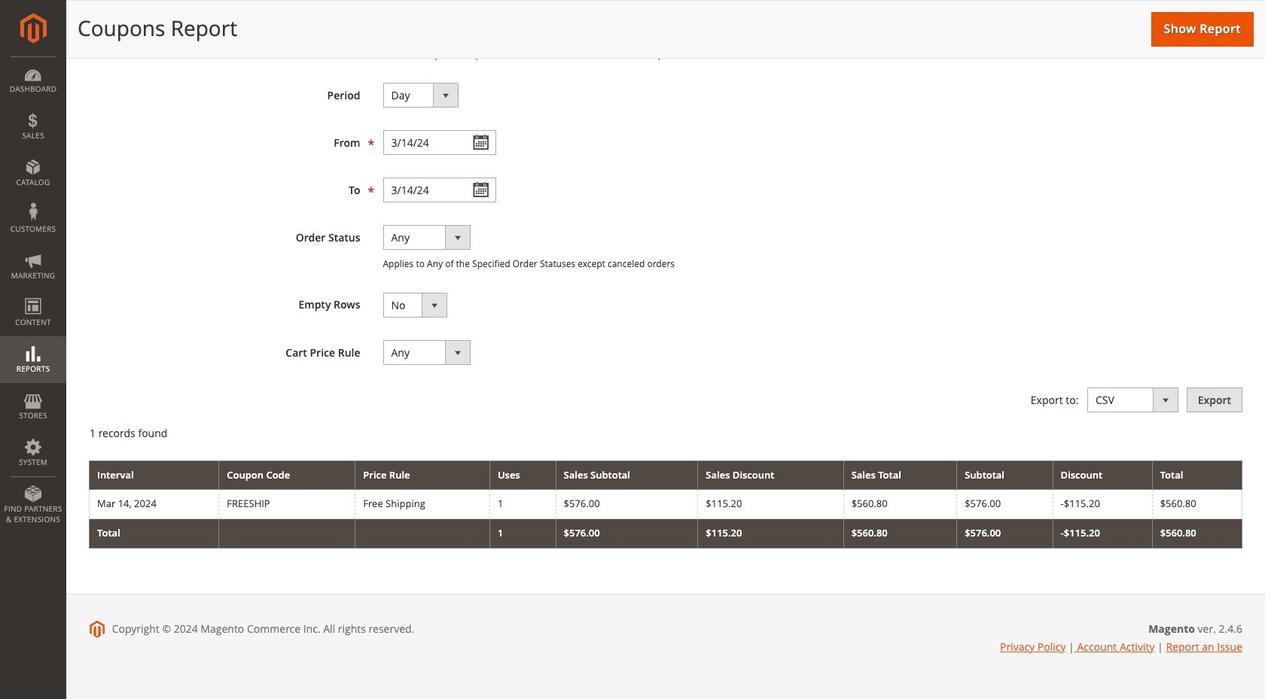 Task type: locate. For each thing, give the bounding box(es) containing it.
magento admin panel image
[[20, 13, 46, 44]]

menu bar
[[0, 56, 66, 533]]

None text field
[[383, 130, 496, 155], [383, 178, 496, 203], [383, 130, 496, 155], [383, 178, 496, 203]]



